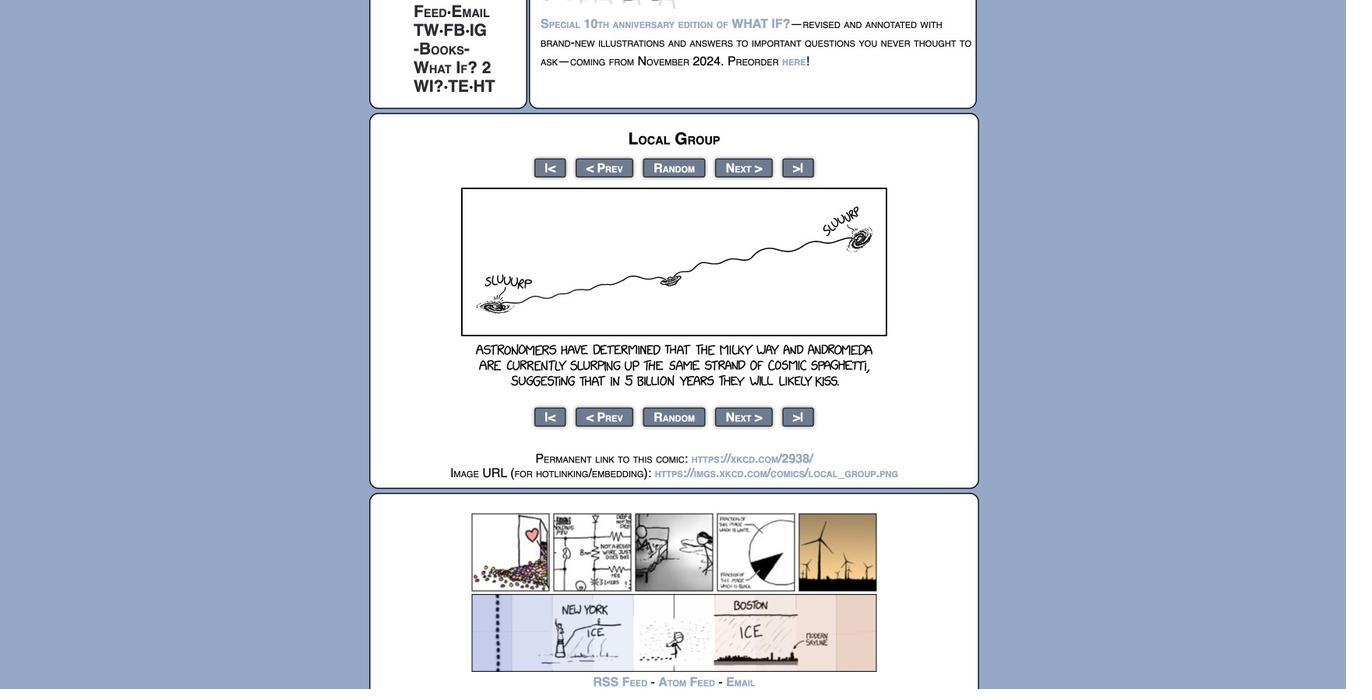 Task type: locate. For each thing, give the bounding box(es) containing it.
xkcd.com logo image
[[541, 0, 685, 9]]



Task type: describe. For each thing, give the bounding box(es) containing it.
earth temperature timeline image
[[472, 595, 877, 673]]

local group image
[[461, 188, 888, 395]]

selected comics image
[[472, 514, 877, 592]]



